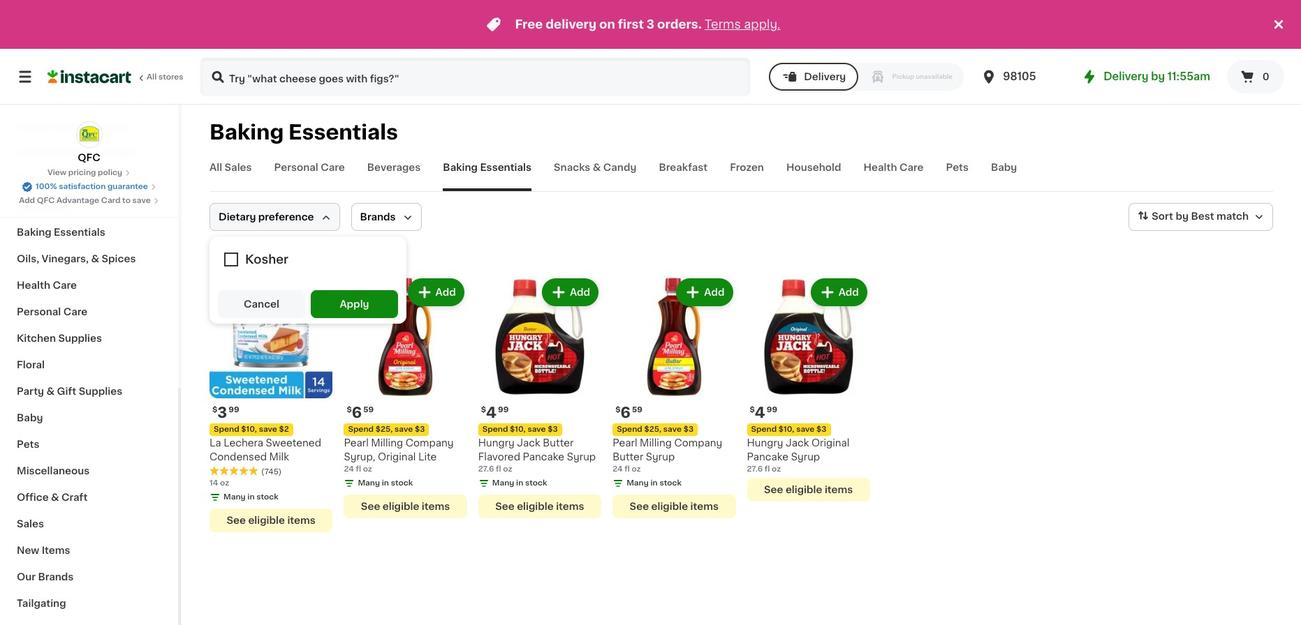Task type: describe. For each thing, give the bounding box(es) containing it.
0 horizontal spatial household link
[[8, 193, 170, 219]]

4 for hungry jack butter flavored pancake syrup
[[486, 406, 497, 421]]

syrup inside hungry jack butter flavored pancake syrup 27.6 fl oz
[[567, 453, 596, 463]]

1 vertical spatial supplies
[[79, 387, 122, 397]]

office & craft
[[17, 493, 88, 503]]

sales inside sales link
[[17, 520, 44, 529]]

miscellaneous link
[[8, 458, 170, 485]]

see for pearl milling company butter syrup
[[630, 503, 649, 512]]

$10, for la lechera sweetened condensed milk
[[241, 426, 257, 434]]

on
[[599, 19, 615, 30]]

$ 4 99 for hungry jack butter flavored pancake syrup
[[481, 406, 509, 421]]

brands button
[[351, 203, 422, 231]]

pets inside pets link
[[17, 440, 39, 450]]

$3 for syrup
[[684, 426, 694, 434]]

5 add button from the left
[[812, 280, 866, 305]]

3 product group from the left
[[478, 276, 602, 519]]

condiments & sauces
[[17, 122, 129, 131]]

all sales
[[210, 163, 252, 173]]

save for hungry jack original pancake syrup
[[796, 426, 815, 434]]

snacks & candy link
[[554, 161, 637, 191]]

oils, vinegars, & spices
[[17, 254, 136, 264]]

0 vertical spatial pets link
[[946, 161, 969, 191]]

our
[[17, 573, 36, 583]]

sort
[[1152, 212, 1174, 222]]

4 product group from the left
[[613, 276, 736, 519]]

1 vertical spatial baking essentials link
[[8, 219, 170, 246]]

see for hungry jack original pancake syrup
[[764, 486, 783, 496]]

$10, for hungry jack butter flavored pancake syrup
[[510, 426, 526, 434]]

orders.
[[657, 19, 702, 30]]

spend for pearl milling company butter syrup
[[617, 426, 643, 434]]

add button for butter
[[678, 280, 732, 305]]

1 horizontal spatial baby link
[[991, 161, 1017, 191]]

match
[[1217, 212, 1249, 222]]

new items
[[17, 546, 70, 556]]

flavored
[[478, 453, 520, 463]]

hungry jack original pancake syrup 27.6 fl oz
[[747, 439, 850, 474]]

save for la lechera sweetened condensed milk
[[259, 426, 277, 434]]

terms
[[705, 19, 741, 30]]

0 horizontal spatial breakfast
[[17, 175, 65, 184]]

stock for pancake
[[525, 480, 547, 488]]

2 product group from the left
[[344, 276, 467, 519]]

beverages
[[367, 163, 421, 173]]

add button for syrup,
[[409, 280, 463, 305]]

delivery by 11:55am link
[[1081, 68, 1211, 85]]

1 vertical spatial personal care link
[[8, 299, 170, 326]]

14 oz
[[210, 480, 229, 488]]

new
[[17, 546, 39, 556]]

& left gift
[[46, 387, 55, 397]]

1 vertical spatial baking
[[443, 163, 478, 173]]

1 horizontal spatial baby
[[991, 163, 1017, 173]]

canned goods & soups link
[[8, 140, 170, 166]]

59 for pearl milling company butter syrup
[[632, 407, 643, 414]]

add for pearl milling company butter syrup
[[704, 288, 725, 298]]

2 horizontal spatial essentials
[[480, 163, 532, 173]]

98105 button
[[981, 57, 1065, 96]]

cancel button
[[218, 291, 305, 319]]

our brands
[[17, 573, 74, 583]]

$ 6 59 for pearl milling company syrup, original lite
[[347, 406, 374, 421]]

items for la lechera sweetened condensed milk
[[287, 516, 316, 526]]

kitchen supplies link
[[8, 326, 170, 352]]

99 for hungry jack original pancake syrup
[[767, 407, 778, 414]]

lite
[[418, 453, 437, 463]]

limited time offer region
[[0, 0, 1271, 49]]

spend $25, save $3 for syrup
[[617, 426, 694, 434]]

save for hungry jack butter flavored pancake syrup
[[528, 426, 546, 434]]

save inside 'link'
[[132, 197, 151, 205]]

condiments & sauces link
[[8, 113, 170, 140]]

sauces
[[92, 122, 129, 131]]

health care link for leftmost breakfast link
[[8, 272, 170, 299]]

eligible for hungry jack original pancake syrup
[[786, 486, 823, 496]]

Search field
[[201, 59, 750, 95]]

pancake inside hungry jack butter flavored pancake syrup 27.6 fl oz
[[523, 453, 565, 463]]

view pricing policy link
[[47, 168, 131, 179]]

product group containing 3
[[210, 276, 333, 533]]

1 vertical spatial household
[[17, 201, 72, 211]]

terms apply. link
[[705, 19, 781, 30]]

add for la lechera sweetened condensed milk
[[301, 288, 322, 298]]

gift
[[57, 387, 76, 397]]

all for all sales
[[210, 163, 222, 173]]

all stores link
[[48, 57, 184, 96]]

frozen
[[730, 163, 764, 173]]

$25, for syrup
[[644, 426, 662, 434]]

delivery by 11:55am
[[1104, 71, 1211, 82]]

in for original
[[382, 480, 389, 488]]

apply
[[340, 300, 369, 309]]

delivery
[[546, 19, 597, 30]]

policy
[[98, 169, 122, 177]]

butter inside pearl milling company butter syrup 24 fl oz
[[613, 453, 643, 463]]

items for hungry jack original pancake syrup
[[825, 486, 853, 496]]

see eligible items for pearl milling company butter syrup
[[630, 503, 719, 512]]

view
[[47, 169, 66, 177]]

kitchen
[[17, 334, 56, 344]]

$2
[[279, 426, 289, 434]]

spend for hungry jack butter flavored pancake syrup
[[483, 426, 508, 434]]

qfc logo image
[[76, 122, 102, 148]]

1 vertical spatial 3
[[217, 406, 227, 421]]

syrup for butter
[[646, 453, 675, 463]]

100%
[[36, 183, 57, 191]]

see eligible items for hungry jack original pancake syrup
[[764, 486, 853, 496]]

oz inside pearl milling company syrup, original lite 24 fl oz
[[363, 466, 372, 474]]

syrup for pancake
[[791, 453, 820, 463]]

$3 for original
[[415, 426, 425, 434]]

goods for canned
[[59, 148, 92, 158]]

see eligible items button for la lechera sweetened condensed milk
[[210, 509, 333, 533]]

goods for dry
[[38, 95, 71, 105]]

1 horizontal spatial household link
[[787, 161, 841, 191]]

add inside 'link'
[[19, 197, 35, 205]]

eligible for la lechera sweetened condensed milk
[[248, 516, 285, 526]]

in down condensed
[[248, 494, 255, 502]]

all sales link
[[210, 161, 252, 191]]

many down 14 oz
[[224, 494, 246, 502]]

0 vertical spatial personal care
[[274, 163, 345, 173]]

jack for syrup
[[786, 439, 809, 449]]

see for pearl milling company syrup, original lite
[[361, 503, 380, 512]]

$ 4 99 for hungry jack original pancake syrup
[[750, 406, 778, 421]]

eligible for pearl milling company butter syrup
[[651, 503, 688, 512]]

fl inside pearl milling company syrup, original lite 24 fl oz
[[356, 466, 361, 474]]

items for pearl milling company syrup, original lite
[[422, 503, 450, 512]]

spend $10, save $2
[[214, 426, 289, 434]]

0 horizontal spatial baking
[[17, 228, 51, 238]]

add qfc advantage card to save link
[[19, 196, 159, 207]]

$ for hungry jack butter flavored pancake syrup
[[481, 407, 486, 414]]

hungry for flavored
[[478, 439, 515, 449]]

6 for pearl milling company butter syrup
[[621, 406, 631, 421]]

0 vertical spatial essentials
[[289, 122, 398, 143]]

health care inside 'link'
[[17, 281, 77, 291]]

la
[[210, 439, 221, 449]]

card
[[101, 197, 120, 205]]

apply.
[[744, 19, 781, 30]]

tailgating
[[17, 599, 66, 609]]

party & gift supplies link
[[8, 379, 170, 405]]

sales link
[[8, 511, 170, 538]]

0 horizontal spatial personal care
[[17, 307, 87, 317]]

snacks
[[554, 163, 591, 173]]

6 for pearl milling company syrup, original lite
[[352, 406, 362, 421]]

spend for pearl milling company syrup, original lite
[[348, 426, 374, 434]]

0
[[1263, 72, 1270, 82]]

4 $3 from the left
[[817, 426, 827, 434]]

3 inside limited time offer region
[[647, 19, 655, 30]]

qfc link
[[76, 122, 102, 165]]

& left spices
[[91, 254, 99, 264]]

spices
[[102, 254, 136, 264]]

0 horizontal spatial personal
[[17, 307, 61, 317]]

advantage
[[57, 197, 99, 205]]

party
[[17, 387, 44, 397]]

1 add button from the left
[[275, 280, 329, 305]]

1 horizontal spatial breakfast link
[[659, 161, 708, 191]]

0 vertical spatial breakfast
[[659, 163, 708, 173]]

pearl milling company butter syrup 24 fl oz
[[613, 439, 723, 474]]

see eligible items for hungry jack butter flavored pancake syrup
[[495, 503, 584, 512]]

floral
[[17, 360, 45, 370]]

snacks & candy
[[554, 163, 637, 173]]

all stores
[[147, 73, 183, 81]]

pasta
[[84, 95, 112, 105]]

oz inside hungry jack butter flavored pancake syrup 27.6 fl oz
[[503, 466, 512, 474]]

cancel
[[244, 300, 279, 309]]

kitchen supplies
[[17, 334, 102, 344]]

best match
[[1191, 212, 1249, 222]]

0 vertical spatial health
[[864, 163, 897, 173]]

24 inside pearl milling company syrup, original lite 24 fl oz
[[344, 466, 354, 474]]

see eligible items button for hungry jack original pancake syrup
[[747, 479, 870, 503]]

fl inside pearl milling company butter syrup 24 fl oz
[[625, 466, 630, 474]]

1 horizontal spatial personal
[[274, 163, 318, 173]]

candy
[[603, 163, 637, 173]]

0 horizontal spatial breakfast link
[[8, 166, 170, 193]]

stock for original
[[391, 480, 413, 488]]

to
[[122, 197, 131, 205]]

many for flavored
[[492, 480, 514, 488]]

canned
[[17, 148, 56, 158]]

see eligible items button for pearl milling company butter syrup
[[613, 496, 736, 519]]

vinegars,
[[42, 254, 89, 264]]

eligible for pearl milling company syrup, original lite
[[383, 503, 419, 512]]

24 inside pearl milling company butter syrup 24 fl oz
[[613, 466, 623, 474]]

0 vertical spatial health care
[[864, 163, 924, 173]]

pearl for pearl milling company syrup, original lite
[[344, 439, 369, 449]]

dry
[[17, 95, 35, 105]]

dietary preference button
[[210, 203, 340, 231]]

0 horizontal spatial pets link
[[8, 432, 170, 458]]

office
[[17, 493, 49, 503]]

see eligible items for pearl milling company syrup, original lite
[[361, 503, 450, 512]]

many for butter
[[627, 480, 649, 488]]

pearl milling company syrup, original lite 24 fl oz
[[344, 439, 454, 474]]

$ 3 99
[[212, 406, 239, 421]]

$ 6 59 for pearl milling company butter syrup
[[615, 406, 643, 421]]

5 product group from the left
[[747, 276, 870, 503]]

qfc inside add qfc advantage card to save 'link'
[[37, 197, 55, 205]]

$10, for hungry jack original pancake syrup
[[779, 426, 795, 434]]



Task type: locate. For each thing, give the bounding box(es) containing it.
& left craft
[[51, 493, 59, 503]]

0 horizontal spatial personal care link
[[8, 299, 170, 326]]

0 vertical spatial all
[[147, 73, 157, 81]]

guarantee
[[108, 183, 148, 191]]

1 vertical spatial baby link
[[8, 405, 170, 432]]

personal care
[[274, 163, 345, 173], [17, 307, 87, 317]]

company inside pearl milling company syrup, original lite 24 fl oz
[[406, 439, 454, 449]]

jack
[[517, 439, 540, 449], [786, 439, 809, 449]]

all left stores
[[147, 73, 157, 81]]

None search field
[[200, 57, 751, 96]]

supplies
[[58, 334, 102, 344], [79, 387, 122, 397]]

condensed
[[210, 453, 267, 463]]

2 vertical spatial baking
[[17, 228, 51, 238]]

1 59 from the left
[[363, 407, 374, 414]]

many in stock down pearl milling company syrup, original lite 24 fl oz at bottom
[[358, 480, 413, 488]]

pancake inside hungry jack original pancake syrup 27.6 fl oz
[[747, 453, 789, 463]]

4 spend from the left
[[617, 426, 643, 434]]

baking essentials
[[210, 122, 398, 143], [443, 163, 532, 173], [17, 228, 105, 238]]

essentials
[[289, 122, 398, 143], [480, 163, 532, 173], [54, 228, 105, 238]]

household link down "100% satisfaction guarantee"
[[8, 193, 170, 219]]

satisfaction
[[59, 183, 106, 191]]

1 vertical spatial breakfast
[[17, 175, 65, 184]]

1 vertical spatial butter
[[613, 453, 643, 463]]

1 milling from the left
[[371, 439, 403, 449]]

save left $2
[[259, 426, 277, 434]]

2 $10, from the left
[[510, 426, 526, 434]]

delivery for delivery
[[804, 72, 846, 82]]

pearl inside pearl milling company butter syrup 24 fl oz
[[613, 439, 637, 449]]

soups
[[105, 148, 137, 158]]

2 vertical spatial baking essentials
[[17, 228, 105, 238]]

$10, up hungry jack original pancake syrup 27.6 fl oz
[[779, 426, 795, 434]]

save up pearl milling company syrup, original lite 24 fl oz at bottom
[[395, 426, 413, 434]]

milling inside pearl milling company butter syrup 24 fl oz
[[640, 439, 672, 449]]

2 24 from the left
[[613, 466, 623, 474]]

oz inside hungry jack original pancake syrup 27.6 fl oz
[[772, 466, 781, 474]]

company for syrup
[[674, 439, 723, 449]]

goods up pricing
[[59, 148, 92, 158]]

syrup inside pearl milling company butter syrup 24 fl oz
[[646, 453, 675, 463]]

4 fl from the left
[[765, 466, 770, 474]]

4 $ from the left
[[615, 407, 621, 414]]

brands down beverages link
[[360, 212, 396, 222]]

1 pancake from the left
[[523, 453, 565, 463]]

hungry for pancake
[[747, 439, 783, 449]]

see for hungry jack butter flavored pancake syrup
[[495, 503, 515, 512]]

dry goods & pasta
[[17, 95, 112, 105]]

oils, vinegars, & spices link
[[8, 246, 170, 272]]

stock down the (745)
[[257, 494, 279, 502]]

milk
[[269, 453, 289, 463]]

3 $3 from the left
[[684, 426, 694, 434]]

$3 for pancake
[[548, 426, 558, 434]]

save
[[132, 197, 151, 205], [259, 426, 277, 434], [395, 426, 413, 434], [528, 426, 546, 434], [663, 426, 682, 434], [796, 426, 815, 434]]

0 horizontal spatial essentials
[[54, 228, 105, 238]]

save up hungry jack original pancake syrup 27.6 fl oz
[[796, 426, 815, 434]]

pets link
[[946, 161, 969, 191], [8, 432, 170, 458]]

0 vertical spatial by
[[1151, 71, 1165, 82]]

many in stock for pancake
[[492, 480, 547, 488]]

★★★★★
[[210, 467, 258, 477], [210, 467, 258, 477]]

$ for pearl milling company butter syrup
[[615, 407, 621, 414]]

spend $25, save $3 up pearl milling company syrup, original lite 24 fl oz at bottom
[[348, 426, 425, 434]]

hungry inside hungry jack butter flavored pancake syrup 27.6 fl oz
[[478, 439, 515, 449]]

hungry inside hungry jack original pancake syrup 27.6 fl oz
[[747, 439, 783, 449]]

1 horizontal spatial hungry
[[747, 439, 783, 449]]

$
[[212, 407, 217, 414], [347, 407, 352, 414], [481, 407, 486, 414], [615, 407, 621, 414], [750, 407, 755, 414]]

breakfast right the candy
[[659, 163, 708, 173]]

0 horizontal spatial 59
[[363, 407, 374, 414]]

2 99 from the left
[[498, 407, 509, 414]]

1 horizontal spatial baking
[[210, 122, 284, 143]]

0 vertical spatial baking
[[210, 122, 284, 143]]

many in stock
[[358, 480, 413, 488], [492, 480, 547, 488], [627, 480, 682, 488], [224, 494, 279, 502]]

1 horizontal spatial baking essentials
[[210, 122, 398, 143]]

baking right beverages
[[443, 163, 478, 173]]

eligible for hungry jack butter flavored pancake syrup
[[517, 503, 554, 512]]

11:55am
[[1168, 71, 1211, 82]]

0 vertical spatial personal
[[274, 163, 318, 173]]

milling inside pearl milling company syrup, original lite 24 fl oz
[[371, 439, 403, 449]]

milling for original
[[371, 439, 403, 449]]

1 horizontal spatial pets link
[[946, 161, 969, 191]]

100% satisfaction guarantee button
[[22, 179, 156, 193]]

oz
[[363, 466, 372, 474], [503, 466, 512, 474], [632, 466, 641, 474], [772, 466, 781, 474], [220, 480, 229, 488]]

1 vertical spatial health care
[[17, 281, 77, 291]]

1 pearl from the left
[[344, 439, 369, 449]]

3 $ from the left
[[481, 407, 486, 414]]

1 jack from the left
[[517, 439, 540, 449]]

spend up pearl milling company butter syrup 24 fl oz
[[617, 426, 643, 434]]

breakfast down the canned
[[17, 175, 65, 184]]

butter
[[543, 439, 574, 449], [613, 453, 643, 463]]

1 $ 4 99 from the left
[[481, 406, 509, 421]]

jack for pancake
[[517, 439, 540, 449]]

goods
[[38, 95, 71, 105], [59, 148, 92, 158]]

in down hungry jack butter flavored pancake syrup 27.6 fl oz
[[516, 480, 523, 488]]

Best match Sort by field
[[1129, 203, 1273, 231]]

$ up la on the bottom left of the page
[[212, 407, 217, 414]]

syrup,
[[344, 453, 375, 463]]

1 vertical spatial essentials
[[480, 163, 532, 173]]

0 vertical spatial supplies
[[58, 334, 102, 344]]

0 horizontal spatial sales
[[17, 520, 44, 529]]

59
[[363, 407, 374, 414], [632, 407, 643, 414]]

1 spend $10, save $3 from the left
[[483, 426, 558, 434]]

craft
[[62, 493, 88, 503]]

spend for hungry jack original pancake syrup
[[751, 426, 777, 434]]

see down 14 oz
[[227, 516, 246, 526]]

1 $3 from the left
[[415, 426, 425, 434]]

pearl inside pearl milling company syrup, original lite 24 fl oz
[[344, 439, 369, 449]]

2 jack from the left
[[786, 439, 809, 449]]

baking essentials link
[[443, 161, 532, 191], [8, 219, 170, 246]]

personal care up kitchen supplies
[[17, 307, 87, 317]]

beverages link
[[367, 161, 421, 191]]

2 pancake from the left
[[747, 453, 789, 463]]

1 horizontal spatial $ 6 59
[[615, 406, 643, 421]]

save for pearl milling company syrup, original lite
[[395, 426, 413, 434]]

many down flavored
[[492, 480, 514, 488]]

3 99 from the left
[[767, 407, 778, 414]]

stock for syrup
[[660, 480, 682, 488]]

add for hungry jack original pancake syrup
[[839, 288, 859, 298]]

stock down pearl milling company butter syrup 24 fl oz
[[660, 480, 682, 488]]

1 horizontal spatial butter
[[613, 453, 643, 463]]

1 vertical spatial all
[[210, 163, 222, 173]]

& left soups
[[95, 148, 103, 158]]

1 24 from the left
[[344, 466, 354, 474]]

essentials up oils, vinegars, & spices
[[54, 228, 105, 238]]

lechera
[[224, 439, 263, 449]]

4 up flavored
[[486, 406, 497, 421]]

eligible down hungry jack original pancake syrup 27.6 fl oz
[[786, 486, 823, 496]]

original inside pearl milling company syrup, original lite 24 fl oz
[[378, 453, 416, 463]]

2 spend $25, save $3 from the left
[[617, 426, 694, 434]]

fl inside hungry jack butter flavored pancake syrup 27.6 fl oz
[[496, 466, 501, 474]]

spend down $ 3 99
[[214, 426, 239, 434]]

see eligible items button down hungry jack original pancake syrup 27.6 fl oz
[[747, 479, 870, 503]]

spend $10, save $3 up hungry jack butter flavored pancake syrup 27.6 fl oz
[[483, 426, 558, 434]]

1 horizontal spatial breakfast
[[659, 163, 708, 173]]

service type group
[[769, 63, 964, 91]]

$ for hungry jack original pancake syrup
[[750, 407, 755, 414]]

items down pearl milling company butter syrup 24 fl oz
[[691, 503, 719, 512]]

& left sauces
[[81, 122, 89, 131]]

0 horizontal spatial $10,
[[241, 426, 257, 434]]

(745)
[[261, 469, 282, 477]]

personal up preference
[[274, 163, 318, 173]]

many down pearl milling company butter syrup 24 fl oz
[[627, 480, 649, 488]]

first
[[618, 19, 644, 30]]

1 horizontal spatial 3
[[647, 19, 655, 30]]

0 horizontal spatial hungry
[[478, 439, 515, 449]]

household link
[[787, 161, 841, 191], [8, 193, 170, 219]]

see eligible items down hungry jack original pancake syrup 27.6 fl oz
[[764, 486, 853, 496]]

original inside hungry jack original pancake syrup 27.6 fl oz
[[812, 439, 850, 449]]

0 horizontal spatial 27.6
[[478, 466, 494, 474]]

$ 4 99 up hungry jack original pancake syrup 27.6 fl oz
[[750, 406, 778, 421]]

save right to
[[132, 197, 151, 205]]

$3 up hungry jack original pancake syrup 27.6 fl oz
[[817, 426, 827, 434]]

0 vertical spatial brands
[[360, 212, 396, 222]]

0 horizontal spatial health
[[17, 281, 50, 291]]

$ for pearl milling company syrup, original lite
[[347, 407, 352, 414]]

3 right the first
[[647, 19, 655, 30]]

add for hungry jack butter flavored pancake syrup
[[570, 288, 590, 298]]

1 horizontal spatial 59
[[632, 407, 643, 414]]

sort by
[[1152, 212, 1189, 222]]

pricing
[[68, 169, 96, 177]]

1 horizontal spatial health care link
[[864, 161, 924, 191]]

1 vertical spatial baby
[[17, 414, 43, 423]]

1 vertical spatial qfc
[[37, 197, 55, 205]]

spend $10, save $3 for hungry jack original pancake syrup
[[751, 426, 827, 434]]

1 horizontal spatial $ 4 99
[[750, 406, 778, 421]]

0 horizontal spatial baby
[[17, 414, 43, 423]]

canned goods & soups
[[17, 148, 137, 158]]

items down hungry jack original pancake syrup 27.6 fl oz
[[825, 486, 853, 496]]

&
[[73, 95, 82, 105], [81, 122, 89, 131], [95, 148, 103, 158], [593, 163, 601, 173], [91, 254, 99, 264], [46, 387, 55, 397], [51, 493, 59, 503]]

see for la lechera sweetened condensed milk
[[227, 516, 246, 526]]

by inside 'field'
[[1176, 212, 1189, 222]]

0 horizontal spatial all
[[147, 73, 157, 81]]

$ 6 59 up syrup,
[[347, 406, 374, 421]]

0 horizontal spatial pets
[[17, 440, 39, 450]]

personal care link up kitchen supplies
[[8, 299, 170, 326]]

in for pancake
[[516, 480, 523, 488]]

frozen link
[[730, 161, 764, 191]]

1 horizontal spatial company
[[674, 439, 723, 449]]

many in stock for original
[[358, 480, 413, 488]]

3
[[647, 19, 655, 30], [217, 406, 227, 421]]

dietary preference
[[219, 212, 314, 222]]

see eligible items button down pearl milling company butter syrup 24 fl oz
[[613, 496, 736, 519]]

0 horizontal spatial company
[[406, 439, 454, 449]]

in for syrup
[[651, 480, 658, 488]]

in down pearl milling company syrup, original lite 24 fl oz at bottom
[[382, 480, 389, 488]]

2 horizontal spatial $10,
[[779, 426, 795, 434]]

1 company from the left
[[406, 439, 454, 449]]

5 spend from the left
[[751, 426, 777, 434]]

0 horizontal spatial 4
[[486, 406, 497, 421]]

supplies inside 'link'
[[58, 334, 102, 344]]

2 $3 from the left
[[548, 426, 558, 434]]

1 spend from the left
[[214, 426, 239, 434]]

eligible down hungry jack butter flavored pancake syrup 27.6 fl oz
[[517, 503, 554, 512]]

see eligible items button down hungry jack butter flavored pancake syrup 27.6 fl oz
[[478, 496, 602, 519]]

0 horizontal spatial spend $10, save $3
[[483, 426, 558, 434]]

1 6 from the left
[[352, 406, 362, 421]]

27.6 inside hungry jack original pancake syrup 27.6 fl oz
[[747, 466, 763, 474]]

3 $10, from the left
[[779, 426, 795, 434]]

$ up pearl milling company butter syrup 24 fl oz
[[615, 407, 621, 414]]

oz inside pearl milling company butter syrup 24 fl oz
[[632, 466, 641, 474]]

many in stock down pearl milling company butter syrup 24 fl oz
[[627, 480, 682, 488]]

1 horizontal spatial delivery
[[1104, 71, 1149, 82]]

99 inside $ 3 99
[[229, 407, 239, 414]]

0 horizontal spatial jack
[[517, 439, 540, 449]]

3 add button from the left
[[543, 280, 597, 305]]

add qfc advantage card to save
[[19, 197, 151, 205]]

by for delivery
[[1151, 71, 1165, 82]]

personal care up preference
[[274, 163, 345, 173]]

0 horizontal spatial 99
[[229, 407, 239, 414]]

& left the candy
[[593, 163, 601, 173]]

2 $ 6 59 from the left
[[615, 406, 643, 421]]

sweetened
[[266, 439, 321, 449]]

0 horizontal spatial qfc
[[37, 197, 55, 205]]

delivery for delivery by 11:55am
[[1104, 71, 1149, 82]]

0 horizontal spatial baby link
[[8, 405, 170, 432]]

by left 11:55am
[[1151, 71, 1165, 82]]

qfc inside qfc link
[[78, 153, 100, 163]]

0 vertical spatial household
[[787, 163, 841, 173]]

spend $10, save $3
[[483, 426, 558, 434], [751, 426, 827, 434]]

0 vertical spatial sales
[[225, 163, 252, 173]]

party & gift supplies
[[17, 387, 122, 397]]

1 horizontal spatial original
[[812, 439, 850, 449]]

1 horizontal spatial pancake
[[747, 453, 789, 463]]

1 99 from the left
[[229, 407, 239, 414]]

27.6 inside hungry jack butter flavored pancake syrup 27.6 fl oz
[[478, 466, 494, 474]]

save for pearl milling company butter syrup
[[663, 426, 682, 434]]

98105
[[1003, 71, 1036, 82]]

spend up hungry jack original pancake syrup 27.6 fl oz
[[751, 426, 777, 434]]

2 27.6 from the left
[[747, 466, 763, 474]]

la lechera sweetened condensed milk
[[210, 439, 321, 463]]

pearl for pearl milling company butter syrup
[[613, 439, 637, 449]]

2 $ 4 99 from the left
[[750, 406, 778, 421]]

items
[[42, 546, 70, 556]]

2 $ from the left
[[347, 407, 352, 414]]

1 vertical spatial pets
[[17, 440, 39, 450]]

spend $25, save $3 for original
[[348, 426, 425, 434]]

2 4 from the left
[[755, 406, 765, 421]]

add for pearl milling company syrup, original lite
[[436, 288, 456, 298]]

see eligible items down pearl milling company butter syrup 24 fl oz
[[630, 503, 719, 512]]

company for original
[[406, 439, 454, 449]]

many in stock down the (745)
[[224, 494, 279, 502]]

items for hungry jack butter flavored pancake syrup
[[556, 503, 584, 512]]

1 horizontal spatial brands
[[360, 212, 396, 222]]

save up pearl milling company butter syrup 24 fl oz
[[663, 426, 682, 434]]

jack inside hungry jack butter flavored pancake syrup 27.6 fl oz
[[517, 439, 540, 449]]

office & craft link
[[8, 485, 170, 511]]

goods up condiments on the top left of the page
[[38, 95, 71, 105]]

4 add button from the left
[[678, 280, 732, 305]]

jack inside hungry jack original pancake syrup 27.6 fl oz
[[786, 439, 809, 449]]

0 vertical spatial baking essentials
[[210, 122, 398, 143]]

$ for la lechera sweetened condensed milk
[[212, 407, 217, 414]]

1 horizontal spatial health
[[864, 163, 897, 173]]

dietary
[[219, 212, 256, 222]]

1 4 from the left
[[486, 406, 497, 421]]

$ inside $ 3 99
[[212, 407, 217, 414]]

fl inside hungry jack original pancake syrup 27.6 fl oz
[[765, 466, 770, 474]]

spend for la lechera sweetened condensed milk
[[214, 426, 239, 434]]

brands down items
[[38, 573, 74, 583]]

essentials left the snacks at top
[[480, 163, 532, 173]]

2 add button from the left
[[409, 280, 463, 305]]

4 for hungry jack original pancake syrup
[[755, 406, 765, 421]]

$ up hungry jack original pancake syrup 27.6 fl oz
[[750, 407, 755, 414]]

100% satisfaction guarantee
[[36, 183, 148, 191]]

items down lite
[[422, 503, 450, 512]]

6 up pearl milling company butter syrup 24 fl oz
[[621, 406, 631, 421]]

0 vertical spatial health care link
[[864, 161, 924, 191]]

instacart logo image
[[48, 68, 131, 85]]

1 $25, from the left
[[376, 426, 393, 434]]

2 milling from the left
[[640, 439, 672, 449]]

sales inside all sales link
[[225, 163, 252, 173]]

view pricing policy
[[47, 169, 122, 177]]

1 vertical spatial baking essentials
[[443, 163, 532, 173]]

all up dietary on the top left of page
[[210, 163, 222, 173]]

2 pearl from the left
[[613, 439, 637, 449]]

free delivery on first 3 orders. terms apply.
[[515, 19, 781, 30]]

59 up pearl milling company butter syrup 24 fl oz
[[632, 407, 643, 414]]

0 horizontal spatial $ 4 99
[[481, 406, 509, 421]]

hungry jack butter flavored pancake syrup 27.6 fl oz
[[478, 439, 596, 474]]

99 up flavored
[[498, 407, 509, 414]]

2 spend $10, save $3 from the left
[[751, 426, 827, 434]]

1 horizontal spatial sales
[[225, 163, 252, 173]]

6
[[352, 406, 362, 421], [621, 406, 631, 421]]

our brands link
[[8, 564, 170, 591]]

all for all stores
[[147, 73, 157, 81]]

2 fl from the left
[[496, 466, 501, 474]]

1 spend $25, save $3 from the left
[[348, 426, 425, 434]]

0 button
[[1227, 60, 1285, 94]]

2 59 from the left
[[632, 407, 643, 414]]

0 vertical spatial personal care link
[[274, 161, 345, 191]]

1 product group from the left
[[210, 276, 333, 533]]

by for sort
[[1176, 212, 1189, 222]]

0 horizontal spatial $ 6 59
[[347, 406, 374, 421]]

baking
[[210, 122, 284, 143], [443, 163, 478, 173], [17, 228, 51, 238]]

items for pearl milling company butter syrup
[[691, 503, 719, 512]]

1 horizontal spatial 24
[[613, 466, 623, 474]]

99 for hungry jack butter flavored pancake syrup
[[498, 407, 509, 414]]

see eligible items button
[[747, 479, 870, 503], [344, 496, 467, 519], [478, 496, 602, 519], [613, 496, 736, 519], [210, 509, 333, 533]]

butter inside hungry jack butter flavored pancake syrup 27.6 fl oz
[[543, 439, 574, 449]]

spend $25, save $3 up pearl milling company butter syrup 24 fl oz
[[617, 426, 694, 434]]

1 27.6 from the left
[[478, 466, 494, 474]]

new items link
[[8, 538, 170, 564]]

baking up oils,
[[17, 228, 51, 238]]

many in stock for syrup
[[627, 480, 682, 488]]

$ up syrup,
[[347, 407, 352, 414]]

household
[[787, 163, 841, 173], [17, 201, 72, 211]]

see down syrup,
[[361, 503, 380, 512]]

1 horizontal spatial health care
[[864, 163, 924, 173]]

sales
[[225, 163, 252, 173], [17, 520, 44, 529]]

0 vertical spatial original
[[812, 439, 850, 449]]

1 horizontal spatial personal care link
[[274, 161, 345, 191]]

0 vertical spatial baking essentials link
[[443, 161, 532, 191]]

qfc down 100%
[[37, 197, 55, 205]]

$25, for original
[[376, 426, 393, 434]]

99 for la lechera sweetened condensed milk
[[229, 407, 239, 414]]

sales up dietary on the top left of page
[[225, 163, 252, 173]]

0 vertical spatial baby link
[[991, 161, 1017, 191]]

1 syrup from the left
[[567, 453, 596, 463]]

1 horizontal spatial all
[[210, 163, 222, 173]]

2 company from the left
[[674, 439, 723, 449]]

1 horizontal spatial baking essentials link
[[443, 161, 532, 191]]

1 horizontal spatial by
[[1176, 212, 1189, 222]]

0 horizontal spatial by
[[1151, 71, 1165, 82]]

stock down pearl milling company syrup, original lite 24 fl oz at bottom
[[391, 480, 413, 488]]

spend $25, save $3
[[348, 426, 425, 434], [617, 426, 694, 434]]

sales down office
[[17, 520, 44, 529]]

dry goods & pasta link
[[8, 87, 170, 113]]

1 vertical spatial by
[[1176, 212, 1189, 222]]

$3
[[415, 426, 425, 434], [548, 426, 558, 434], [684, 426, 694, 434], [817, 426, 827, 434]]

0 horizontal spatial pancake
[[523, 453, 565, 463]]

many for syrup,
[[358, 480, 380, 488]]

in down pearl milling company butter syrup 24 fl oz
[[651, 480, 658, 488]]

1 fl from the left
[[356, 466, 361, 474]]

best
[[1191, 212, 1214, 222]]

brands
[[360, 212, 396, 222], [38, 573, 74, 583]]

see eligible items for la lechera sweetened condensed milk
[[227, 516, 316, 526]]

milling for syrup
[[640, 439, 672, 449]]

2 $25, from the left
[[644, 426, 662, 434]]

0 horizontal spatial butter
[[543, 439, 574, 449]]

spend up flavored
[[483, 426, 508, 434]]

5 $ from the left
[[750, 407, 755, 414]]

stock down hungry jack butter flavored pancake syrup 27.6 fl oz
[[525, 480, 547, 488]]

0 vertical spatial pets
[[946, 163, 969, 173]]

brands inside our brands link
[[38, 573, 74, 583]]

items down milk
[[287, 516, 316, 526]]

$ 6 59 up pearl milling company butter syrup 24 fl oz
[[615, 406, 643, 421]]

delivery button
[[769, 63, 859, 91]]

0 horizontal spatial syrup
[[567, 453, 596, 463]]

1 vertical spatial brands
[[38, 573, 74, 583]]

personal care link up preference
[[274, 161, 345, 191]]

qfc up view pricing policy link
[[78, 153, 100, 163]]

1 horizontal spatial essentials
[[289, 122, 398, 143]]

2 hungry from the left
[[747, 439, 783, 449]]

floral link
[[8, 352, 170, 379]]

eligible down pearl milling company syrup, original lite 24 fl oz at bottom
[[383, 503, 419, 512]]

$10, up "lechera"
[[241, 426, 257, 434]]

see down pearl milling company butter syrup 24 fl oz
[[630, 503, 649, 512]]

1 vertical spatial pets link
[[8, 432, 170, 458]]

$10, up hungry jack butter flavored pancake syrup 27.6 fl oz
[[510, 426, 526, 434]]

2 syrup from the left
[[646, 453, 675, 463]]

spend up syrup,
[[348, 426, 374, 434]]

1 $ from the left
[[212, 407, 217, 414]]

2 6 from the left
[[621, 406, 631, 421]]

3 up la on the bottom left of the page
[[217, 406, 227, 421]]

see down flavored
[[495, 503, 515, 512]]

& left pasta
[[73, 95, 82, 105]]

free
[[515, 19, 543, 30]]

0 horizontal spatial 3
[[217, 406, 227, 421]]

3 spend from the left
[[483, 426, 508, 434]]

0 horizontal spatial baking essentials
[[17, 228, 105, 238]]

59 for pearl milling company syrup, original lite
[[363, 407, 374, 414]]

items down hungry jack butter flavored pancake syrup 27.6 fl oz
[[556, 503, 584, 512]]

1 $ 6 59 from the left
[[347, 406, 374, 421]]

add
[[19, 197, 35, 205], [301, 288, 322, 298], [436, 288, 456, 298], [570, 288, 590, 298], [704, 288, 725, 298], [839, 288, 859, 298]]

1 vertical spatial health
[[17, 281, 50, 291]]

see eligible items button down pearl milling company syrup, original lite 24 fl oz at bottom
[[344, 496, 467, 519]]

0 horizontal spatial health care link
[[8, 272, 170, 299]]

3 syrup from the left
[[791, 453, 820, 463]]

add button for flavored
[[543, 280, 597, 305]]

company inside pearl milling company butter syrup 24 fl oz
[[674, 439, 723, 449]]

product group
[[210, 276, 333, 533], [344, 276, 467, 519], [478, 276, 602, 519], [613, 276, 736, 519], [747, 276, 870, 503]]

27.6
[[478, 466, 494, 474], [747, 466, 763, 474]]

delivery inside button
[[804, 72, 846, 82]]

1 horizontal spatial spend $25, save $3
[[617, 426, 694, 434]]

syrup inside hungry jack original pancake syrup 27.6 fl oz
[[791, 453, 820, 463]]

2 horizontal spatial 99
[[767, 407, 778, 414]]

brands inside "brands" dropdown button
[[360, 212, 396, 222]]

2 horizontal spatial syrup
[[791, 453, 820, 463]]

many down syrup,
[[358, 480, 380, 488]]

miscellaneous
[[17, 467, 90, 476]]

save up hungry jack butter flavored pancake syrup 27.6 fl oz
[[528, 426, 546, 434]]

health care link for snacks & candy link
[[864, 161, 924, 191]]

2 spend from the left
[[348, 426, 374, 434]]

0 vertical spatial qfc
[[78, 153, 100, 163]]

personal up kitchen
[[17, 307, 61, 317]]

$ 4 99 up flavored
[[481, 406, 509, 421]]

see eligible items button for pearl milling company syrup, original lite
[[344, 496, 467, 519]]

baking up all sales
[[210, 122, 284, 143]]

spend $10, save $3 for hungry jack butter flavored pancake syrup
[[483, 426, 558, 434]]

1 $10, from the left
[[241, 426, 257, 434]]

supplies up floral link
[[58, 334, 102, 344]]

preference
[[258, 212, 314, 222]]

1 horizontal spatial $10,
[[510, 426, 526, 434]]

1 hungry from the left
[[478, 439, 515, 449]]

household right frozen
[[787, 163, 841, 173]]

hungry
[[478, 439, 515, 449], [747, 439, 783, 449]]

3 fl from the left
[[625, 466, 630, 474]]

see eligible items button for hungry jack butter flavored pancake syrup
[[478, 496, 602, 519]]

0 horizontal spatial pearl
[[344, 439, 369, 449]]

eligible down the (745)
[[248, 516, 285, 526]]

spend
[[214, 426, 239, 434], [348, 426, 374, 434], [483, 426, 508, 434], [617, 426, 643, 434], [751, 426, 777, 434]]

by
[[1151, 71, 1165, 82], [1176, 212, 1189, 222]]



Task type: vqa. For each thing, say whether or not it's contained in the screenshot.
AREA.
no



